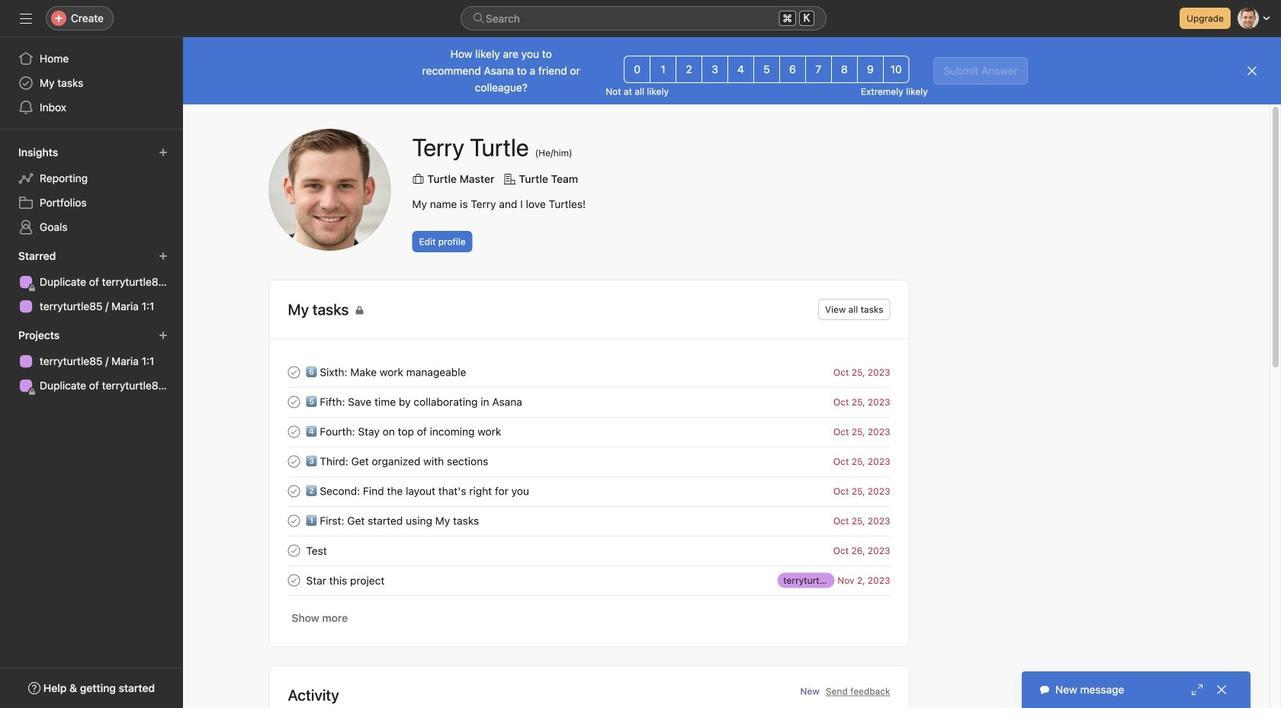 Task type: describe. For each thing, give the bounding box(es) containing it.
8 list item from the top
[[270, 566, 909, 596]]

mark complete checkbox for 6th list item from the top of the page
[[285, 512, 303, 530]]

mark complete image for mark complete checkbox corresponding to 4th list item from the top of the page
[[285, 453, 303, 471]]

mark complete image for mark complete checkbox for 5th list item from the top of the page
[[285, 482, 303, 501]]

close image
[[1216, 684, 1228, 696]]

mark complete checkbox for 4th list item from the top of the page
[[285, 453, 303, 471]]

mark complete checkbox for third list item from the top
[[285, 423, 303, 441]]

hide sidebar image
[[20, 12, 32, 24]]

4 list item from the top
[[270, 447, 909, 477]]

6 list item from the top
[[270, 506, 909, 536]]

1 list item from the top
[[270, 358, 909, 387]]

4 mark complete image from the top
[[285, 572, 303, 590]]

global element
[[0, 37, 183, 129]]

projects element
[[0, 322, 183, 401]]

mark complete checkbox for first list item from the top of the page
[[285, 363, 303, 382]]

mark complete image for 6th list item from the top of the page
[[285, 512, 303, 530]]

3 list item from the top
[[270, 417, 909, 447]]

mark complete checkbox for 7th list item from the bottom
[[285, 393, 303, 411]]

mark complete image for third list item from the top
[[285, 423, 303, 441]]



Task type: locate. For each thing, give the bounding box(es) containing it.
starred element
[[0, 242, 183, 322]]

1 mark complete image from the top
[[285, 363, 303, 382]]

4 mark complete image from the top
[[285, 542, 303, 560]]

2 mark complete checkbox from the top
[[285, 423, 303, 441]]

Search tasks, projects, and more text field
[[461, 6, 827, 31]]

list item
[[270, 358, 909, 387], [270, 387, 909, 417], [270, 417, 909, 447], [270, 447, 909, 477], [270, 477, 909, 506], [270, 506, 909, 536], [270, 536, 909, 566], [270, 566, 909, 596]]

dismiss image
[[1246, 65, 1258, 77]]

Mark complete checkbox
[[285, 393, 303, 411], [285, 453, 303, 471], [285, 482, 303, 501], [285, 512, 303, 530]]

option group
[[624, 56, 910, 83]]

2 mark complete image from the top
[[285, 423, 303, 441]]

mark complete image
[[285, 393, 303, 411], [285, 453, 303, 471], [285, 482, 303, 501], [285, 572, 303, 590]]

4 mark complete checkbox from the top
[[285, 572, 303, 590]]

None field
[[461, 6, 827, 31]]

3 mark complete image from the top
[[285, 482, 303, 501]]

2 mark complete checkbox from the top
[[285, 453, 303, 471]]

3 mark complete checkbox from the top
[[285, 482, 303, 501]]

mark complete checkbox for eighth list item from the top
[[285, 572, 303, 590]]

1 mark complete checkbox from the top
[[285, 363, 303, 382]]

2 list item from the top
[[270, 387, 909, 417]]

5 list item from the top
[[270, 477, 909, 506]]

mark complete image
[[285, 363, 303, 382], [285, 423, 303, 441], [285, 512, 303, 530], [285, 542, 303, 560]]

mark complete checkbox for 5th list item from the top of the page
[[285, 482, 303, 501]]

1 mark complete image from the top
[[285, 393, 303, 411]]

4 mark complete checkbox from the top
[[285, 512, 303, 530]]

7 list item from the top
[[270, 536, 909, 566]]

mark complete checkbox for 7th list item from the top
[[285, 542, 303, 560]]

Mark complete checkbox
[[285, 363, 303, 382], [285, 423, 303, 441], [285, 542, 303, 560], [285, 572, 303, 590]]

None radio
[[624, 56, 651, 83], [676, 56, 702, 83], [702, 56, 728, 83], [728, 56, 754, 83], [857, 56, 884, 83], [624, 56, 651, 83], [676, 56, 702, 83], [702, 56, 728, 83], [728, 56, 754, 83], [857, 56, 884, 83]]

add items to starred image
[[159, 252, 168, 261]]

upload new photo image
[[269, 129, 391, 251]]

insights element
[[0, 139, 183, 242]]

mark complete image for first list item from the top of the page
[[285, 363, 303, 382]]

1 mark complete checkbox from the top
[[285, 393, 303, 411]]

new project or portfolio image
[[159, 331, 168, 340]]

mark complete image for mark complete checkbox corresponding to 7th list item from the bottom
[[285, 393, 303, 411]]

mark complete image for 7th list item from the top
[[285, 542, 303, 560]]

None radio
[[650, 56, 676, 83], [753, 56, 780, 83], [779, 56, 806, 83], [805, 56, 832, 83], [831, 56, 858, 83], [883, 56, 910, 83], [650, 56, 676, 83], [753, 56, 780, 83], [779, 56, 806, 83], [805, 56, 832, 83], [831, 56, 858, 83], [883, 56, 910, 83]]

2 mark complete image from the top
[[285, 453, 303, 471]]

expand new message image
[[1191, 684, 1203, 696]]

3 mark complete checkbox from the top
[[285, 542, 303, 560]]

3 mark complete image from the top
[[285, 512, 303, 530]]

new insights image
[[159, 148, 168, 157]]



Task type: vqa. For each thing, say whether or not it's contained in the screenshot.
Mark complete checkbox associated with third 'list item' from the top of the page
no



